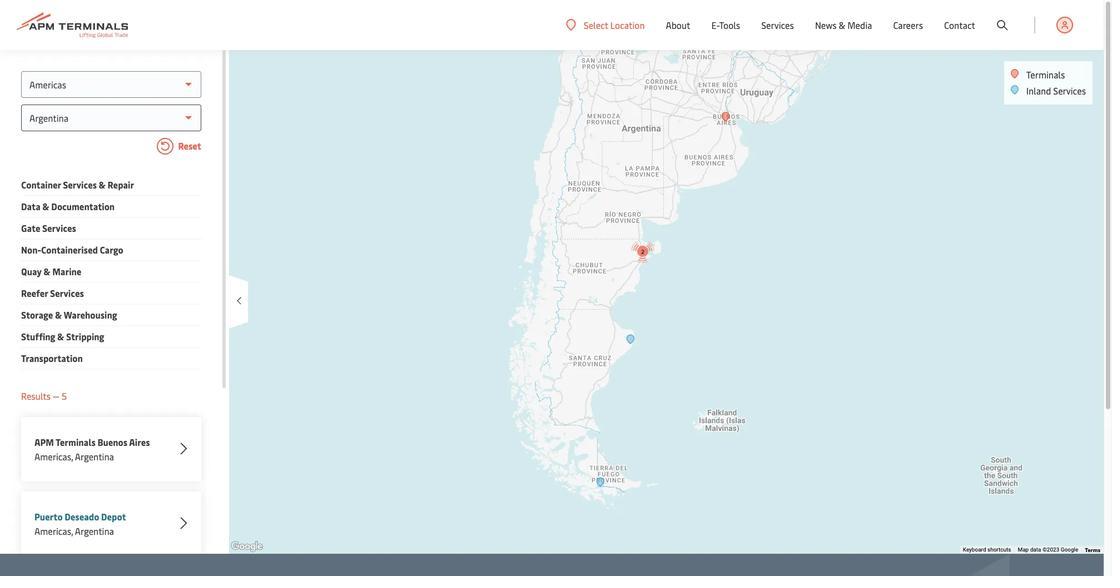 Task type: locate. For each thing, give the bounding box(es) containing it.
1 vertical spatial argentina
[[75, 525, 114, 537]]

americas, down apm
[[34, 451, 73, 463]]

gate services
[[21, 222, 76, 234]]

storage & warehousing
[[21, 309, 117, 321]]

terminals right apm
[[56, 436, 96, 448]]

google
[[1061, 547, 1079, 553]]

argentina down "buenos"
[[75, 451, 114, 463]]

non-
[[21, 244, 41, 256]]

& right stuffing
[[57, 330, 64, 343]]

0 horizontal spatial terminals
[[56, 436, 96, 448]]

2 argentina from the top
[[75, 525, 114, 537]]

0 vertical spatial argentina
[[75, 451, 114, 463]]

container services & repair
[[21, 179, 134, 191]]

services button
[[762, 0, 794, 50]]

services inside container services & repair button
[[63, 179, 97, 191]]

argentina inside puerto deseado depot americas, argentina
[[75, 525, 114, 537]]

shortcuts
[[988, 547, 1012, 553]]

1 vertical spatial americas,
[[34, 525, 73, 537]]

deseado
[[65, 511, 99, 523]]

services up documentation at the top
[[63, 179, 97, 191]]

terminals
[[1027, 68, 1066, 81], [56, 436, 96, 448]]

non-containerised cargo
[[21, 244, 123, 256]]

storage
[[21, 309, 53, 321]]

& left the repair
[[99, 179, 106, 191]]

non-containerised cargo button
[[21, 243, 123, 258]]

terms link
[[1086, 546, 1101, 554]]

& right quay
[[44, 265, 50, 278]]

data
[[21, 200, 40, 213]]

services down marine
[[50, 287, 84, 299]]

reefer services button
[[21, 286, 84, 301]]

americas, down puerto at the left
[[34, 525, 73, 537]]

terminals inside apm terminals buenos aires americas, argentina
[[56, 436, 96, 448]]

argentina down deseado
[[75, 525, 114, 537]]

& for stripping
[[57, 330, 64, 343]]

5
[[62, 390, 67, 402]]

0 vertical spatial americas,
[[34, 451, 73, 463]]

media
[[848, 19, 873, 31]]

& right storage
[[55, 309, 62, 321]]

1 argentina from the top
[[75, 451, 114, 463]]

reset button
[[21, 138, 201, 157]]

2 americas, from the top
[[34, 525, 73, 537]]

& right news
[[839, 19, 846, 31]]

& inside popup button
[[839, 19, 846, 31]]

careers button
[[894, 0, 923, 50]]

services inside the gate services button
[[42, 222, 76, 234]]

& right data
[[42, 200, 49, 213]]

&
[[839, 19, 846, 31], [99, 179, 106, 191], [42, 200, 49, 213], [44, 265, 50, 278], [55, 309, 62, 321], [57, 330, 64, 343]]

e-
[[712, 19, 720, 31]]

data & documentation
[[21, 200, 115, 213]]

containerised
[[41, 244, 98, 256]]

stuffing & stripping
[[21, 330, 104, 343]]

reefer services
[[21, 287, 84, 299]]

inland services
[[1027, 85, 1086, 97]]

keyboard shortcuts
[[963, 547, 1012, 553]]

services
[[762, 19, 794, 31], [1054, 85, 1086, 97], [63, 179, 97, 191], [42, 222, 76, 234], [50, 287, 84, 299]]

apm
[[34, 436, 54, 448]]

americas,
[[34, 451, 73, 463], [34, 525, 73, 537]]

services right inland
[[1054, 85, 1086, 97]]

terminals up inland
[[1027, 68, 1066, 81]]

services for container services & repair
[[63, 179, 97, 191]]

select location button
[[566, 19, 645, 31]]

services for gate services
[[42, 222, 76, 234]]

1 vertical spatial terminals
[[56, 436, 96, 448]]

gate services button
[[21, 221, 76, 236]]

services for reefer services
[[50, 287, 84, 299]]

& for marine
[[44, 265, 50, 278]]

services inside reefer services button
[[50, 287, 84, 299]]

stuffing & stripping button
[[21, 329, 104, 344]]

quay
[[21, 265, 42, 278]]

documentation
[[51, 200, 115, 213]]

map region
[[184, 0, 1113, 576]]

services right the tools
[[762, 19, 794, 31]]

1 americas, from the top
[[34, 451, 73, 463]]

e-tools button
[[712, 0, 741, 50]]

argentina
[[75, 451, 114, 463], [75, 525, 114, 537]]

0 vertical spatial terminals
[[1027, 68, 1066, 81]]

services down the data & documentation button
[[42, 222, 76, 234]]

news & media button
[[815, 0, 873, 50]]

& inside button
[[42, 200, 49, 213]]

data & documentation button
[[21, 199, 115, 214]]

& inside 'button'
[[44, 265, 50, 278]]

americas, inside puerto deseado depot americas, argentina
[[34, 525, 73, 537]]

location
[[611, 19, 645, 31]]

results — 5
[[21, 390, 67, 402]]

apm terminals buenos aires americas, argentina
[[34, 436, 150, 463]]



Task type: describe. For each thing, give the bounding box(es) containing it.
map
[[1018, 547, 1029, 553]]

argentina inside apm terminals buenos aires americas, argentina
[[75, 451, 114, 463]]

inland
[[1027, 85, 1052, 97]]

depot
[[101, 511, 126, 523]]

storage & warehousing button
[[21, 308, 117, 323]]

aires
[[129, 436, 150, 448]]

puerto deseado depot americas, argentina
[[34, 511, 126, 537]]

keyboard shortcuts button
[[963, 546, 1012, 554]]

terms
[[1086, 546, 1101, 554]]

warehousing
[[64, 309, 117, 321]]

about button
[[666, 0, 691, 50]]

reefer
[[21, 287, 48, 299]]

contact
[[945, 19, 976, 31]]

buenos
[[98, 436, 127, 448]]

—
[[53, 390, 60, 402]]

tools
[[720, 19, 741, 31]]

container services & repair button
[[21, 177, 134, 192]]

stripping
[[66, 330, 104, 343]]

google image
[[229, 540, 265, 554]]

quay & marine
[[21, 265, 81, 278]]

container
[[21, 179, 61, 191]]

data
[[1031, 547, 1042, 553]]

2
[[641, 249, 645, 255]]

transportation
[[21, 352, 83, 364]]

about
[[666, 19, 691, 31]]

keyboard
[[963, 547, 987, 553]]

repair
[[108, 179, 134, 191]]

gate
[[21, 222, 40, 234]]

puerto
[[34, 511, 63, 523]]

transportation button
[[21, 351, 83, 366]]

results
[[21, 390, 51, 402]]

select location
[[584, 19, 645, 31]]

select
[[584, 19, 609, 31]]

careers
[[894, 19, 923, 31]]

©2023
[[1043, 547, 1060, 553]]

cargo
[[100, 244, 123, 256]]

quay & marine button
[[21, 264, 81, 279]]

news
[[815, 19, 837, 31]]

& for documentation
[[42, 200, 49, 213]]

marine
[[52, 265, 81, 278]]

reset
[[176, 140, 201, 152]]

americas, inside apm terminals buenos aires americas, argentina
[[34, 451, 73, 463]]

services for inland services
[[1054, 85, 1086, 97]]

& for warehousing
[[55, 309, 62, 321]]

map data ©2023 google
[[1018, 547, 1079, 553]]

& for media
[[839, 19, 846, 31]]

contact button
[[945, 0, 976, 50]]

news & media
[[815, 19, 873, 31]]

stuffing
[[21, 330, 55, 343]]

e-tools
[[712, 19, 741, 31]]

1 horizontal spatial terminals
[[1027, 68, 1066, 81]]



Task type: vqa. For each thing, say whether or not it's contained in the screenshot.
of
no



